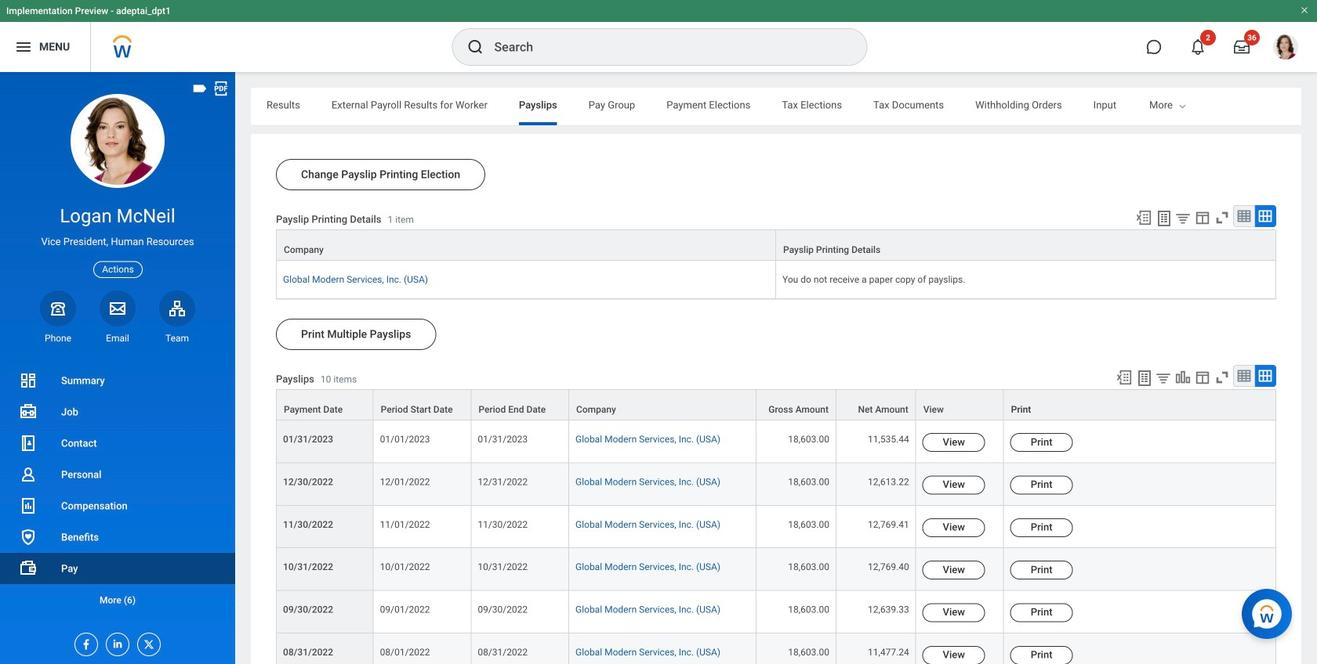 Task type: vqa. For each thing, say whether or not it's contained in the screenshot.
5th row from the top
yes



Task type: describe. For each thing, give the bounding box(es) containing it.
job image
[[19, 403, 38, 422]]

1 row from the top
[[276, 230, 1277, 262]]

6 row from the top
[[276, 506, 1277, 549]]

mail image
[[108, 299, 127, 318]]

2 row from the top
[[276, 261, 1277, 300]]

summary image
[[19, 372, 38, 390]]

compensation image
[[19, 497, 38, 516]]

expand table image
[[1258, 369, 1273, 384]]

team logan mcneil element
[[159, 332, 195, 345]]

inbox large image
[[1234, 39, 1250, 55]]

export to excel image for export to worksheets image
[[1135, 209, 1153, 227]]

personal image
[[19, 466, 38, 485]]

navigation pane region
[[0, 72, 235, 665]]

export to worksheets image
[[1135, 369, 1154, 388]]

Search Workday  search field
[[494, 30, 835, 64]]

phone image
[[47, 299, 69, 318]]

select to filter grid data image
[[1175, 210, 1192, 227]]

profile logan mcneil image
[[1273, 35, 1298, 63]]

notifications large image
[[1190, 39, 1206, 55]]

contact image
[[19, 434, 38, 453]]

7 row from the top
[[276, 549, 1277, 592]]

phone logan mcneil element
[[40, 332, 76, 345]]

facebook image
[[75, 634, 93, 652]]

fullscreen image
[[1214, 209, 1231, 227]]

export to worksheets image
[[1155, 209, 1174, 228]]

benefits image
[[19, 528, 38, 547]]

email logan mcneil element
[[100, 332, 136, 345]]

click to view/edit grid preferences image
[[1194, 369, 1211, 387]]

close environment banner image
[[1300, 5, 1309, 15]]

5 row from the top
[[276, 464, 1277, 506]]

linkedin image
[[107, 634, 124, 651]]

select to filter grid data image
[[1155, 370, 1172, 387]]

9 row from the top
[[276, 634, 1277, 665]]



Task type: locate. For each thing, give the bounding box(es) containing it.
3 row from the top
[[276, 390, 1277, 421]]

banner
[[0, 0, 1317, 72]]

toolbar
[[1128, 205, 1277, 230], [1109, 365, 1277, 390]]

x image
[[138, 634, 155, 652]]

table image
[[1237, 209, 1252, 224]]

1 horizontal spatial export to excel image
[[1135, 209, 1153, 227]]

row
[[276, 230, 1277, 262], [276, 261, 1277, 300], [276, 390, 1277, 421], [276, 421, 1277, 464], [276, 464, 1277, 506], [276, 506, 1277, 549], [276, 549, 1277, 592], [276, 592, 1277, 634], [276, 634, 1277, 665]]

view team image
[[168, 299, 187, 318]]

tab list
[[251, 88, 1317, 125]]

4 row from the top
[[276, 421, 1277, 464]]

export to excel image
[[1135, 209, 1153, 227], [1116, 369, 1133, 387]]

view printable version (pdf) image
[[212, 80, 230, 97]]

expand table image
[[1258, 209, 1273, 224]]

0 horizontal spatial export to excel image
[[1116, 369, 1133, 387]]

export to excel image left export to worksheets icon
[[1116, 369, 1133, 387]]

1 vertical spatial toolbar
[[1109, 365, 1277, 390]]

export to excel image left export to worksheets image
[[1135, 209, 1153, 227]]

pay image
[[19, 560, 38, 579]]

column header
[[276, 230, 776, 262]]

search image
[[466, 38, 485, 56]]

click to view/edit grid preferences image
[[1194, 209, 1211, 227]]

8 row from the top
[[276, 592, 1277, 634]]

fullscreen image
[[1214, 369, 1231, 387]]

1 vertical spatial export to excel image
[[1116, 369, 1133, 387]]

0 vertical spatial export to excel image
[[1135, 209, 1153, 227]]

table image
[[1237, 369, 1252, 384]]

list
[[0, 365, 235, 616]]

justify image
[[14, 38, 33, 56]]

export to excel image for export to worksheets icon
[[1116, 369, 1133, 387]]

0 vertical spatial toolbar
[[1128, 205, 1277, 230]]

tag image
[[191, 80, 209, 97]]



